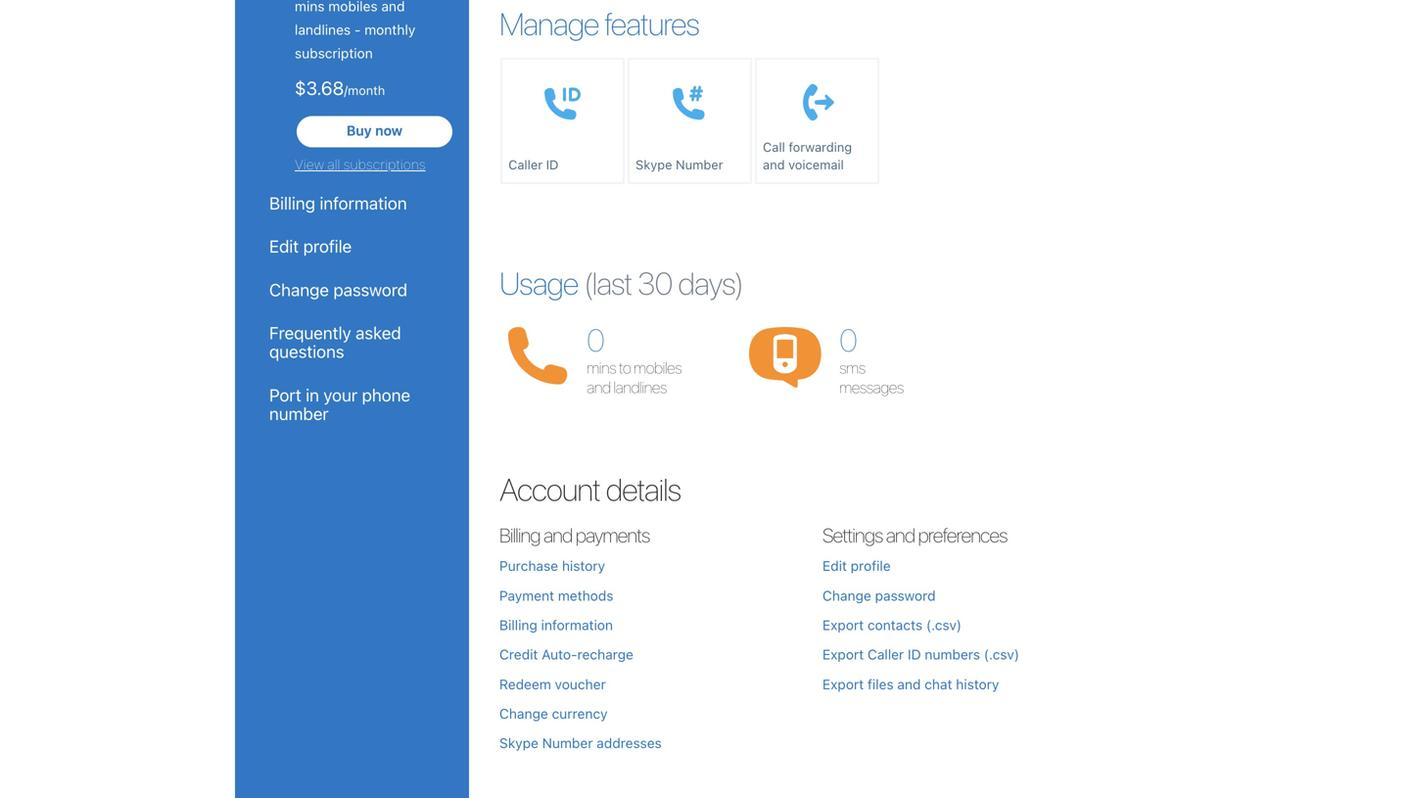 Task type: describe. For each thing, give the bounding box(es) containing it.
0 for 0 mins to mobiles and landlines
[[587, 321, 604, 359]]

usage link
[[500, 265, 578, 302]]

number for skype number addresses
[[542, 735, 593, 752]]

usage
[[500, 265, 578, 302]]

view all subscriptions link
[[295, 155, 454, 174]]

redeem
[[500, 676, 551, 692]]

history inside settings and preferences element
[[956, 676, 1000, 692]]

chat
[[925, 676, 953, 692]]

export files and chat history
[[823, 676, 1000, 692]]

0 vertical spatial (.csv)
[[926, 617, 962, 633]]

$3.68
[[295, 77, 344, 99]]

1 vertical spatial edit profile link
[[823, 558, 891, 574]]

frequently asked questions link
[[269, 323, 435, 362]]

information for leftmost billing information link
[[320, 193, 407, 213]]

phone
[[362, 385, 410, 405]]

manage
[[500, 5, 599, 42]]

payments
[[576, 524, 650, 547]]

days)
[[678, 265, 743, 302]]

addresses
[[597, 735, 662, 752]]

port in your phone number
[[269, 385, 410, 424]]

caller id
[[509, 157, 559, 172]]

0 vertical spatial change password link
[[269, 279, 435, 300]]

settings
[[823, 524, 883, 547]]

export files and chat history link
[[823, 676, 1000, 692]]

export caller id numbers (.csv)
[[823, 647, 1020, 663]]

manage features link
[[500, 5, 699, 42]]

number
[[269, 404, 329, 424]]

information for the bottom billing information link
[[541, 617, 613, 633]]

skype number
[[636, 157, 723, 172]]

payment methods link
[[500, 587, 614, 604]]

account
[[500, 471, 600, 508]]

buy now link
[[297, 116, 453, 148]]

(last
[[584, 265, 632, 302]]

view
[[295, 156, 324, 173]]

methods
[[558, 587, 614, 604]]

voicemail
[[789, 157, 844, 172]]

account details
[[500, 471, 681, 508]]

change password for top change password link
[[269, 279, 408, 300]]

to
[[619, 359, 631, 377]]

recharge
[[577, 647, 634, 663]]

1 vertical spatial billing information link
[[500, 617, 613, 633]]

skype for skype number
[[636, 157, 672, 172]]

redeem voucher
[[500, 676, 606, 692]]

change inside billing and payments element
[[500, 706, 548, 722]]

landlines
[[613, 378, 667, 397]]

purchase
[[500, 558, 558, 574]]

0 vertical spatial edit
[[269, 236, 299, 256]]

redeem voucher link
[[500, 676, 606, 692]]

your
[[324, 385, 358, 405]]

export for export contacts (.csv)
[[823, 617, 864, 633]]

billing information for leftmost billing information link
[[269, 193, 407, 213]]

contacts
[[868, 617, 923, 633]]

0 vertical spatial edit profile
[[269, 236, 352, 256]]

password inside settings and preferences element
[[875, 587, 936, 604]]

/month
[[344, 83, 385, 97]]

all
[[327, 156, 340, 173]]

now
[[375, 123, 403, 139]]

currency
[[552, 706, 608, 722]]

sms
[[839, 359, 865, 377]]

credit auto-recharge
[[500, 647, 634, 663]]

credit auto-recharge link
[[500, 647, 634, 663]]

and inside 0 mins to mobiles and landlines
[[587, 378, 611, 397]]

history inside billing and payments element
[[562, 558, 605, 574]]

export contacts (.csv)
[[823, 617, 962, 633]]

0 vertical spatial password
[[333, 279, 408, 300]]

and right files
[[898, 676, 921, 692]]

credit
[[500, 647, 538, 663]]

1 vertical spatial (.csv)
[[984, 647, 1020, 663]]

0 vertical spatial billing
[[269, 193, 315, 213]]

profile for the topmost edit profile link
[[303, 236, 352, 256]]

0 sms messages
[[839, 321, 904, 397]]

port in your phone number link
[[269, 385, 435, 424]]

purchase history
[[500, 558, 605, 574]]



Task type: vqa. For each thing, say whether or not it's contained in the screenshot.
PREFERENCES
yes



Task type: locate. For each thing, give the bounding box(es) containing it.
password
[[333, 279, 408, 300], [875, 587, 936, 604]]

caller inside settings and preferences element
[[868, 647, 904, 663]]

(.csv) right numbers on the bottom right
[[984, 647, 1020, 663]]

asked
[[356, 323, 401, 343]]

edit profile link down settings
[[823, 558, 891, 574]]

30
[[638, 265, 672, 302]]

change up frequently
[[269, 279, 329, 300]]

details
[[606, 471, 681, 508]]

change up export contacts (.csv)
[[823, 587, 872, 604]]

0 for 0 sms messages
[[839, 321, 856, 359]]

history down numbers on the bottom right
[[956, 676, 1000, 692]]

billing up purchase
[[500, 524, 540, 547]]

skype number addresses link
[[500, 735, 662, 752]]

1 horizontal spatial skype
[[636, 157, 672, 172]]

subscriptions
[[343, 156, 426, 173]]

0 vertical spatial profile
[[303, 236, 352, 256]]

edit profile
[[269, 236, 352, 256], [823, 558, 891, 574]]

messages
[[839, 378, 904, 397]]

1 vertical spatial profile
[[851, 558, 891, 574]]

billing information down "all" at the top left of page
[[269, 193, 407, 213]]

export
[[823, 617, 864, 633], [823, 647, 864, 663], [823, 676, 864, 692]]

0 vertical spatial information
[[320, 193, 407, 213]]

manage features
[[500, 5, 699, 42]]

change inside settings and preferences element
[[823, 587, 872, 604]]

0 up sms
[[839, 321, 856, 359]]

0 vertical spatial billing information link
[[269, 193, 435, 213]]

edit profile down settings
[[823, 558, 891, 574]]

3 export from the top
[[823, 676, 864, 692]]

0 mins to mobiles and landlines
[[587, 321, 682, 397]]

usage (last 30 days)
[[500, 265, 743, 302]]

purchase history link
[[500, 558, 605, 574]]

number for skype number
[[676, 157, 723, 172]]

0 horizontal spatial profile
[[303, 236, 352, 256]]

0 horizontal spatial change password
[[269, 279, 408, 300]]

1 vertical spatial edit
[[823, 558, 847, 574]]

id inside the caller id "link"
[[546, 157, 559, 172]]

1 vertical spatial history
[[956, 676, 1000, 692]]

edit profile down view
[[269, 236, 352, 256]]

1 horizontal spatial edit profile link
[[823, 558, 891, 574]]

0 horizontal spatial billing information
[[269, 193, 407, 213]]

billing information link down view all subscriptions
[[269, 193, 435, 213]]

number inside billing and payments element
[[542, 735, 593, 752]]

1 vertical spatial billing information
[[500, 617, 613, 633]]

preferences
[[918, 524, 1007, 547]]

export left contacts
[[823, 617, 864, 633]]

mins
[[587, 359, 616, 377]]

2 horizontal spatial change
[[823, 587, 872, 604]]

0 vertical spatial export
[[823, 617, 864, 633]]

in
[[306, 385, 319, 405]]

billing information link
[[269, 193, 435, 213], [500, 617, 613, 633]]

features
[[605, 5, 699, 42]]

information inside billing and payments element
[[541, 617, 613, 633]]

1 horizontal spatial id
[[908, 647, 921, 663]]

payment methods
[[500, 587, 614, 604]]

profile
[[303, 236, 352, 256], [851, 558, 891, 574]]

2 vertical spatial change
[[500, 706, 548, 722]]

0 horizontal spatial edit
[[269, 236, 299, 256]]

1 vertical spatial password
[[875, 587, 936, 604]]

1 horizontal spatial edit profile
[[823, 558, 891, 574]]

change password up frequently
[[269, 279, 408, 300]]

call forwarding and voicemail link
[[755, 58, 879, 184]]

0 vertical spatial billing information
[[269, 193, 407, 213]]

profile inside settings and preferences element
[[851, 558, 891, 574]]

1 horizontal spatial 0
[[839, 321, 856, 359]]

and right settings
[[886, 524, 915, 547]]

change password inside settings and preferences element
[[823, 587, 936, 604]]

1 vertical spatial change password link
[[823, 587, 936, 604]]

0 inside 0 mins to mobiles and landlines
[[587, 321, 604, 359]]

auto-
[[542, 647, 577, 663]]

change down redeem
[[500, 706, 548, 722]]

password up contacts
[[875, 587, 936, 604]]

export left files
[[823, 676, 864, 692]]

0 vertical spatial change password
[[269, 279, 408, 300]]

change password link up export contacts (.csv)
[[823, 587, 936, 604]]

skype number addresses
[[500, 735, 662, 752]]

0 horizontal spatial number
[[542, 735, 593, 752]]

change password for the right change password link
[[823, 587, 936, 604]]

1 horizontal spatial billing information link
[[500, 617, 613, 633]]

1 horizontal spatial edit
[[823, 558, 847, 574]]

1 horizontal spatial number
[[676, 157, 723, 172]]

1 horizontal spatial change password link
[[823, 587, 936, 604]]

1 export from the top
[[823, 617, 864, 633]]

2 export from the top
[[823, 647, 864, 663]]

edit down view
[[269, 236, 299, 256]]

0 vertical spatial skype
[[636, 157, 672, 172]]

number
[[676, 157, 723, 172], [542, 735, 593, 752]]

frequently
[[269, 323, 351, 343]]

edit down settings
[[823, 558, 847, 574]]

skype number link
[[628, 58, 752, 184]]

settings and preferences element
[[823, 556, 1146, 694]]

0 horizontal spatial (.csv)
[[926, 617, 962, 633]]

id inside settings and preferences element
[[908, 647, 921, 663]]

and down call
[[763, 157, 785, 172]]

forwarding
[[789, 140, 852, 154]]

change password link
[[269, 279, 435, 300], [823, 587, 936, 604]]

history
[[562, 558, 605, 574], [956, 676, 1000, 692]]

(.csv) up numbers on the bottom right
[[926, 617, 962, 633]]

caller inside "link"
[[509, 157, 543, 172]]

edit inside settings and preferences element
[[823, 558, 847, 574]]

files
[[868, 676, 894, 692]]

1 horizontal spatial (.csv)
[[984, 647, 1020, 663]]

and inside call forwarding and voicemail
[[763, 157, 785, 172]]

history up methods
[[562, 558, 605, 574]]

change
[[269, 279, 329, 300], [823, 587, 872, 604], [500, 706, 548, 722]]

information down view all subscriptions
[[320, 193, 407, 213]]

0 horizontal spatial 0
[[587, 321, 604, 359]]

id
[[546, 157, 559, 172], [908, 647, 921, 663]]

billing information
[[269, 193, 407, 213], [500, 617, 613, 633]]

port
[[269, 385, 301, 405]]

billing and payments
[[500, 524, 650, 547]]

1 vertical spatial billing
[[500, 524, 540, 547]]

1 horizontal spatial change
[[500, 706, 548, 722]]

1 vertical spatial id
[[908, 647, 921, 663]]

change password link up asked at the left top
[[269, 279, 435, 300]]

questions
[[269, 342, 344, 362]]

1 horizontal spatial billing information
[[500, 617, 613, 633]]

0 horizontal spatial change
[[269, 279, 329, 300]]

buy
[[347, 123, 372, 139]]

0 vertical spatial edit profile link
[[269, 236, 435, 256]]

2 0 from the left
[[839, 321, 856, 359]]

0 vertical spatial number
[[676, 157, 723, 172]]

mobiles
[[634, 359, 682, 377]]

and up purchase history link at the bottom left of the page
[[544, 524, 572, 547]]

1 0 from the left
[[587, 321, 604, 359]]

billing information for the bottom billing information link
[[500, 617, 613, 633]]

0 horizontal spatial history
[[562, 558, 605, 574]]

0 vertical spatial change
[[269, 279, 329, 300]]

2 vertical spatial billing
[[500, 617, 538, 633]]

0 vertical spatial caller
[[509, 157, 543, 172]]

billing information down payment methods
[[500, 617, 613, 633]]

1 vertical spatial information
[[541, 617, 613, 633]]

1 horizontal spatial history
[[956, 676, 1000, 692]]

0 horizontal spatial billing information link
[[269, 193, 435, 213]]

1 horizontal spatial caller
[[868, 647, 904, 663]]

0 horizontal spatial information
[[320, 193, 407, 213]]

frequently asked questions
[[269, 323, 401, 362]]

payment
[[500, 587, 554, 604]]

and down mins
[[587, 378, 611, 397]]

edit
[[269, 236, 299, 256], [823, 558, 847, 574]]

0 horizontal spatial password
[[333, 279, 408, 300]]

(.csv)
[[926, 617, 962, 633], [984, 647, 1020, 663]]

buy now
[[347, 123, 403, 139]]

1 vertical spatial number
[[542, 735, 593, 752]]

billing up credit
[[500, 617, 538, 633]]

change password up export contacts (.csv)
[[823, 587, 936, 604]]

1 horizontal spatial information
[[541, 617, 613, 633]]

billing
[[269, 193, 315, 213], [500, 524, 540, 547], [500, 617, 538, 633]]

information
[[320, 193, 407, 213], [541, 617, 613, 633]]

export down export contacts (.csv)
[[823, 647, 864, 663]]

call forwarding and voicemail
[[763, 140, 852, 172]]

settings and preferences
[[823, 524, 1007, 547]]

call
[[763, 140, 785, 154]]

billing information link down payment methods
[[500, 617, 613, 633]]

$3.68 /month
[[295, 77, 385, 99]]

profile for the bottom edit profile link
[[851, 558, 891, 574]]

billing and payments element
[[500, 556, 823, 753]]

skype for skype number addresses
[[500, 735, 539, 752]]

billing information inside billing and payments element
[[500, 617, 613, 633]]

0 horizontal spatial change password link
[[269, 279, 435, 300]]

skype
[[636, 157, 672, 172], [500, 735, 539, 752]]

export for export files and chat history
[[823, 676, 864, 692]]

0
[[587, 321, 604, 359], [839, 321, 856, 359]]

profile down settings
[[851, 558, 891, 574]]

export for export caller id numbers (.csv)
[[823, 647, 864, 663]]

0 horizontal spatial skype
[[500, 735, 539, 752]]

2 vertical spatial export
[[823, 676, 864, 692]]

1 vertical spatial caller
[[868, 647, 904, 663]]

0 horizontal spatial id
[[546, 157, 559, 172]]

1 horizontal spatial password
[[875, 587, 936, 604]]

change currency link
[[500, 706, 608, 722]]

0 horizontal spatial caller
[[509, 157, 543, 172]]

1 horizontal spatial change password
[[823, 587, 936, 604]]

1 vertical spatial edit profile
[[823, 558, 891, 574]]

change currency
[[500, 706, 608, 722]]

0 up mins
[[587, 321, 604, 359]]

1 vertical spatial export
[[823, 647, 864, 663]]

caller id link
[[501, 58, 625, 184]]

0 vertical spatial history
[[562, 558, 605, 574]]

export caller id numbers (.csv) link
[[823, 647, 1020, 663]]

edit profile link down view all subscriptions
[[269, 236, 435, 256]]

voucher
[[555, 676, 606, 692]]

1 vertical spatial change
[[823, 587, 872, 604]]

profile down "all" at the top left of page
[[303, 236, 352, 256]]

password up asked at the left top
[[333, 279, 408, 300]]

skype inside billing and payments element
[[500, 735, 539, 752]]

information down methods
[[541, 617, 613, 633]]

change password
[[269, 279, 408, 300], [823, 587, 936, 604]]

0 vertical spatial id
[[546, 157, 559, 172]]

edit profile inside settings and preferences element
[[823, 558, 891, 574]]

view all subscriptions
[[295, 156, 426, 173]]

0 inside 0 sms messages
[[839, 321, 856, 359]]

edit profile link
[[269, 236, 435, 256], [823, 558, 891, 574]]

1 vertical spatial change password
[[823, 587, 936, 604]]

numbers
[[925, 647, 980, 663]]

0 horizontal spatial edit profile
[[269, 236, 352, 256]]

export contacts (.csv) link
[[823, 617, 962, 633]]

0 horizontal spatial edit profile link
[[269, 236, 435, 256]]

1 vertical spatial skype
[[500, 735, 539, 752]]

billing down view
[[269, 193, 315, 213]]

1 horizontal spatial profile
[[851, 558, 891, 574]]



